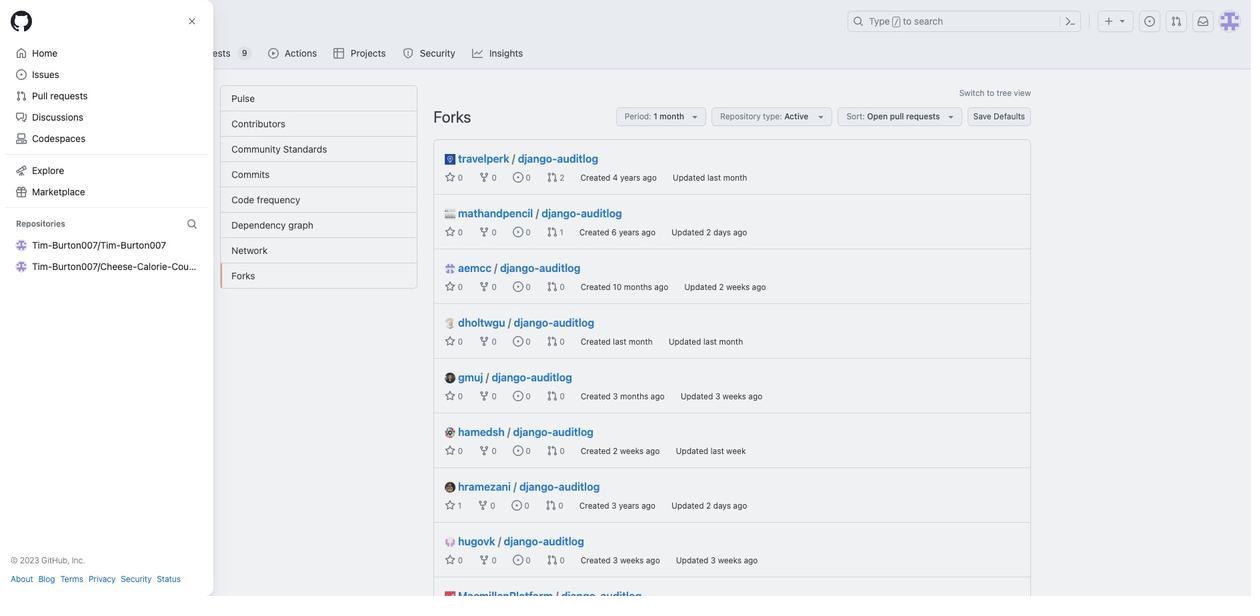 Task type: vqa. For each thing, say whether or not it's contained in the screenshot.
list
no



Task type: locate. For each thing, give the bounding box(es) containing it.
security link left graph icon
[[398, 43, 462, 63]]

/ right type
[[895, 17, 899, 27]]

code for code frequency
[[232, 194, 254, 206]]

repo forked image for dholtwgu
[[479, 336, 490, 347]]

0 vertical spatial months
[[624, 282, 652, 292]]

django- for travelperk
[[518, 153, 557, 165]]

0 vertical spatial requests
[[193, 47, 231, 59]]

django- up '2' link
[[518, 153, 557, 165]]

django- for aemcc
[[500, 262, 540, 274]]

/ django-auditlog for hamedsh
[[508, 426, 594, 438]]

0 horizontal spatial requests
[[50, 90, 88, 101]]

1 vertical spatial requests
[[50, 90, 88, 101]]

3
[[613, 392, 618, 402], [716, 392, 721, 402], [612, 501, 617, 511], [613, 556, 618, 566], [711, 556, 716, 566]]

created left 10
[[581, 282, 611, 292]]

1 vertical spatial 1 link
[[445, 500, 462, 511]]

1 days from the top
[[714, 228, 731, 238]]

@hamedsh image
[[445, 428, 456, 438]]

repo forked image
[[479, 227, 490, 238], [479, 282, 490, 292], [479, 336, 490, 347], [479, 446, 490, 456]]

mathandpencil link
[[445, 206, 533, 222]]

code inside "link"
[[232, 194, 254, 206]]

@aemcc image
[[445, 264, 456, 274]]

created last month
[[581, 337, 653, 347]]

django- for hramezani
[[520, 481, 559, 493]]

1 vertical spatial star image
[[445, 500, 456, 511]]

repo forked image
[[479, 172, 490, 183], [479, 391, 490, 402], [478, 500, 488, 511], [479, 555, 490, 566]]

years for hramezani
[[619, 501, 640, 511]]

code
[[32, 47, 55, 59], [232, 194, 254, 206]]

created up the 'created 3 years ago'
[[581, 446, 611, 456]]

2 vertical spatial 1
[[456, 501, 462, 511]]

plus image
[[1104, 16, 1115, 27]]

/ right 'mathandpencil' at the left of the page
[[536, 208, 539, 220]]

requests
[[193, 47, 231, 59], [50, 90, 88, 101], [907, 111, 941, 121]]

0 vertical spatial days
[[714, 228, 731, 238]]

2 vertical spatial requests
[[907, 111, 941, 121]]

privacy link
[[89, 574, 116, 586]]

updated for mathandpencil
[[672, 228, 704, 238]]

django-auditlog link for hamedsh
[[513, 426, 594, 438]]

0 horizontal spatial pull
[[32, 90, 48, 101]]

0 vertical spatial pull requests
[[175, 47, 231, 59]]

1 horizontal spatial triangle down image
[[816, 111, 827, 122]]

git pull request image for dholtwgu
[[547, 336, 558, 347]]

1 horizontal spatial issue opened image
[[1145, 16, 1156, 27]]

2 triangle down image from the left
[[816, 111, 827, 122]]

repo forked image for mathandpencil
[[479, 227, 490, 238]]

git pull request image for hamedsh
[[547, 446, 558, 456]]

about link
[[11, 574, 33, 586]]

@travelperk image
[[445, 154, 456, 165]]

triangle down image
[[1118, 15, 1128, 26]]

0 vertical spatial issue opened image
[[1145, 16, 1156, 27]]

created down the 'created 3 years ago'
[[581, 556, 611, 566]]

1 right period:
[[654, 111, 658, 121]]

1 horizontal spatial 1 link
[[547, 227, 564, 238]]

1 vertical spatial code
[[232, 194, 254, 206]]

django-auditlog link for hramezani
[[520, 481, 600, 493]]

0 vertical spatial updated 3 weeks ago
[[681, 392, 763, 402]]

repo forked image down 'mathandpencil' link
[[479, 227, 490, 238]]

star image down "@dholtwgu" icon
[[445, 336, 456, 347]]

/ for mathandpencil
[[536, 208, 539, 220]]

security
[[420, 47, 456, 59], [121, 575, 152, 585]]

3 repo forked image from the top
[[479, 336, 490, 347]]

triangle down image right active
[[816, 111, 827, 122]]

2 repo forked image from the top
[[479, 282, 490, 292]]

0 vertical spatial updated 2 days ago
[[672, 228, 748, 238]]

updated 3 weeks ago
[[681, 392, 763, 402], [676, 556, 758, 566]]

pull requests up discussions
[[32, 90, 88, 101]]

django- down '2' link
[[542, 208, 581, 220]]

triangle down image right period: 1 month
[[690, 111, 701, 122]]

weeks
[[727, 282, 750, 292], [723, 392, 747, 402], [620, 446, 644, 456], [621, 556, 644, 566], [718, 556, 742, 566]]

tim-burton007/cheese-calorie-counter link
[[11, 256, 206, 278]]

1 vertical spatial pull requests
[[32, 90, 88, 101]]

created left 6
[[580, 228, 610, 238]]

1 vertical spatial years
[[619, 228, 640, 238]]

/ for dholtwgu
[[508, 317, 511, 329]]

star image down @hamedsh 'icon'
[[445, 446, 456, 456]]

explore link
[[11, 160, 203, 181]]

1 horizontal spatial forks
[[434, 107, 471, 126]]

to left search
[[904, 15, 912, 27]]

0 vertical spatial 1
[[654, 111, 658, 121]]

star image for mathandpencil
[[445, 227, 456, 238]]

/ right hramezani
[[514, 481, 517, 493]]

repo forked image down hamedsh at the bottom of page
[[479, 446, 490, 456]]

years right 6
[[619, 228, 640, 238]]

1 vertical spatial months
[[621, 392, 649, 402]]

issue opened image
[[513, 227, 524, 238], [513, 282, 524, 292], [513, 336, 524, 347], [513, 391, 524, 402], [513, 446, 524, 456], [512, 500, 522, 511], [513, 555, 524, 566]]

0 horizontal spatial security
[[121, 575, 152, 585]]

aemcc
[[458, 262, 492, 274]]

/ right gmuj
[[486, 372, 489, 384]]

django- right gmuj
[[492, 372, 531, 384]]

/ right travelperk
[[512, 153, 516, 165]]

1 vertical spatial pull
[[32, 90, 48, 101]]

star image down @aemcc icon
[[445, 282, 456, 292]]

1 vertical spatial updated last month
[[669, 337, 744, 347]]

created 2 weeks ago
[[581, 446, 660, 456]]

1 down @hramezani icon
[[456, 501, 462, 511]]

5 star image from the top
[[445, 446, 456, 456]]

/ django-auditlog
[[512, 153, 599, 165], [536, 208, 622, 220], [494, 262, 581, 274], [508, 317, 595, 329], [486, 372, 572, 384], [508, 426, 594, 438], [514, 481, 600, 493], [498, 536, 585, 548]]

/ right hugovk
[[498, 536, 501, 548]]

created for travelperk
[[581, 173, 611, 183]]

graph image
[[473, 48, 483, 59]]

1 horizontal spatial requests
[[193, 47, 231, 59]]

counter
[[172, 261, 206, 272]]

star image for hamedsh
[[445, 446, 456, 456]]

1 tim- from the top
[[32, 240, 52, 251]]

repo forked image down travelperk
[[479, 172, 490, 183]]

dholtwgu
[[458, 317, 506, 329]]

@mathandpencil image
[[445, 209, 456, 220]]

django- right hramezani
[[520, 481, 559, 493]]

©
[[11, 556, 18, 566]]

0 for star image corresponding to aemcc
[[456, 282, 463, 292]]

repo forked image for hugovk
[[479, 555, 490, 566]]

star image down @hugovk image
[[445, 555, 456, 566]]

git pull request image
[[1172, 16, 1182, 27], [547, 172, 558, 183], [547, 227, 558, 238], [547, 336, 558, 347], [547, 391, 558, 402]]

0 horizontal spatial pull requests
[[32, 90, 88, 101]]

days down updated last week on the right of the page
[[714, 501, 731, 511]]

command palette image
[[1066, 16, 1076, 27]]

triangle down image left save
[[946, 111, 957, 122]]

requests right pull
[[907, 111, 941, 121]]

1 triangle down image from the left
[[690, 111, 701, 122]]

3 for gmuj
[[613, 392, 618, 402]]

0 vertical spatial to
[[904, 15, 912, 27]]

open
[[868, 111, 888, 121]]

6 star image from the top
[[445, 555, 456, 566]]

0 vertical spatial code
[[32, 47, 55, 59]]

git pull request image for travelperk
[[547, 172, 558, 183]]

code link
[[11, 43, 61, 63]]

0 vertical spatial pull
[[175, 47, 191, 59]]

star image for hugovk
[[445, 555, 456, 566]]

repo forked image down dholtwgu on the bottom left of the page
[[479, 336, 490, 347]]

1 vertical spatial forks
[[232, 270, 255, 282]]

/ for gmuj
[[486, 372, 489, 384]]

star image
[[445, 172, 456, 183], [445, 500, 456, 511]]

star image down @mathandpencil "image"
[[445, 227, 456, 238]]

0 horizontal spatial forks
[[232, 270, 255, 282]]

security right shield icon
[[420, 47, 456, 59]]

star image for hramezani
[[445, 500, 456, 511]]

forks up @travelperk icon
[[434, 107, 471, 126]]

0 vertical spatial star image
[[445, 172, 456, 183]]

pulse
[[232, 93, 255, 104]]

1 vertical spatial updated 2 days ago
[[672, 501, 748, 511]]

days for mathandpencil
[[714, 228, 731, 238]]

/ right hamedsh at the bottom of page
[[508, 426, 511, 438]]

auditlog
[[162, 15, 199, 27], [557, 153, 599, 165], [581, 208, 622, 220], [540, 262, 581, 274], [553, 317, 595, 329], [531, 372, 572, 384], [553, 426, 594, 438], [559, 481, 600, 493], [543, 536, 585, 548]]

2023
[[20, 556, 39, 566]]

pull requests
[[175, 47, 231, 59], [32, 90, 88, 101]]

1 link
[[547, 227, 564, 238], [445, 500, 462, 511]]

marketplace
[[32, 186, 85, 198]]

code frequency
[[232, 194, 300, 206]]

star image for dholtwgu
[[445, 336, 456, 347]]

years right 4
[[620, 173, 641, 183]]

6
[[612, 228, 617, 238]]

2 vertical spatial years
[[619, 501, 640, 511]]

save defaults button
[[968, 107, 1032, 126]]

tim- for burton007/cheese-
[[32, 261, 52, 272]]

requests up discussions
[[50, 90, 88, 101]]

months up created 2 weeks ago
[[621, 392, 649, 402]]

/ right dholtwgu on the bottom left of the page
[[508, 317, 511, 329]]

mathandpencil
[[458, 208, 533, 220]]

0 vertical spatial forks
[[434, 107, 471, 126]]

months right 10
[[624, 282, 652, 292]]

2 horizontal spatial requests
[[907, 111, 941, 121]]

repositories list
[[11, 235, 206, 278]]

0 vertical spatial years
[[620, 173, 641, 183]]

django- right aemcc
[[500, 262, 540, 274]]

updated 2 days ago down updated last week on the right of the page
[[672, 501, 748, 511]]

issue opened image for aemcc
[[513, 282, 524, 292]]

/ django-auditlog for hramezani
[[514, 481, 600, 493]]

1 star image from the top
[[445, 227, 456, 238]]

1 left 6
[[558, 228, 564, 238]]

0
[[456, 173, 463, 183], [490, 173, 497, 183], [524, 173, 531, 183], [456, 228, 463, 238], [490, 228, 497, 238], [524, 228, 531, 238], [456, 282, 463, 292], [490, 282, 497, 292], [524, 282, 531, 292], [558, 282, 565, 292], [456, 337, 463, 347], [490, 337, 497, 347], [524, 337, 531, 347], [558, 337, 565, 347], [456, 392, 463, 402], [490, 392, 497, 402], [524, 392, 531, 402], [558, 392, 565, 402], [456, 446, 463, 456], [490, 446, 497, 456], [524, 446, 531, 456], [558, 446, 565, 456], [488, 501, 496, 511], [522, 501, 530, 511], [556, 501, 564, 511], [456, 556, 463, 566], [490, 556, 497, 566], [524, 556, 531, 566], [558, 556, 565, 566]]

1 vertical spatial to
[[987, 88, 995, 98]]

days for hramezani
[[714, 501, 731, 511]]

django- right dholtwgu on the bottom left of the page
[[514, 317, 553, 329]]

0 link
[[445, 172, 463, 183], [479, 172, 497, 183], [513, 172, 531, 183], [445, 227, 463, 238], [479, 227, 497, 238], [513, 227, 531, 238], [445, 282, 463, 292], [479, 282, 497, 292], [513, 282, 531, 292], [547, 282, 565, 292], [445, 336, 463, 347], [479, 336, 497, 347], [513, 336, 531, 347], [547, 336, 565, 347], [445, 391, 463, 402], [479, 391, 497, 402], [513, 391, 531, 402], [547, 391, 565, 402], [445, 446, 463, 456], [479, 446, 497, 456], [513, 446, 531, 456], [547, 446, 565, 456], [478, 500, 496, 511], [512, 500, 530, 511], [546, 500, 564, 511], [445, 555, 463, 566], [479, 555, 497, 566], [513, 555, 531, 566], [547, 555, 565, 566]]

2 link
[[547, 172, 565, 183]]

codespaces link
[[11, 128, 203, 149]]

days up updated 2 weeks ago
[[714, 228, 731, 238]]

created 3 weeks ago
[[581, 556, 660, 566]]

/ django-auditlog for gmuj
[[486, 372, 572, 384]]

contributors
[[232, 118, 286, 129]]

table image
[[334, 48, 345, 59]]

save defaults
[[974, 111, 1026, 121]]

years up the created 3 weeks ago at bottom
[[619, 501, 640, 511]]

hramezani link
[[445, 479, 511, 495]]

0 vertical spatial security
[[420, 47, 456, 59]]

0 horizontal spatial triangle down image
[[690, 111, 701, 122]]

auditlog for gmuj
[[531, 372, 572, 384]]

created 3 years ago
[[580, 501, 656, 511]]

pull down issues
[[32, 90, 48, 101]]

gmuj link
[[445, 370, 483, 386]]

discussions
[[32, 111, 83, 123]]

issue opened image
[[1145, 16, 1156, 27], [513, 172, 524, 183]]

forks down network
[[232, 270, 255, 282]]

last for travelperk
[[708, 173, 721, 183]]

1 link down '2' link
[[547, 227, 564, 238]]

repo forked image down hugovk
[[479, 555, 490, 566]]

4 repo forked image from the top
[[479, 446, 490, 456]]

@dholtwgu image
[[445, 318, 456, 329]]

1 vertical spatial issue opened image
[[513, 172, 524, 183]]

repository type: active
[[721, 111, 811, 121]]

django-auditlog link for dholtwgu
[[514, 317, 595, 329]]

1 horizontal spatial pull requests
[[175, 47, 231, 59]]

star image down @gmuj icon
[[445, 391, 456, 402]]

updated last week
[[676, 446, 746, 456]]

code down commits on the top of the page
[[232, 194, 254, 206]]

0 for star icon for travelperk
[[456, 173, 463, 183]]

repo forked image for travelperk
[[479, 172, 490, 183]]

2 horizontal spatial triangle down image
[[946, 111, 957, 122]]

repo forked image down aemcc
[[479, 282, 490, 292]]

days
[[714, 228, 731, 238], [714, 501, 731, 511]]

tim- for burton007/tim-
[[32, 240, 52, 251]]

2 star image from the top
[[445, 500, 456, 511]]

updated 2 weeks ago
[[685, 282, 766, 292]]

1 repo forked image from the top
[[479, 227, 490, 238]]

save
[[974, 111, 992, 121]]

years for mathandpencil
[[619, 228, 640, 238]]

repo forked image for gmuj
[[479, 391, 490, 402]]

django-auditlog link for mathandpencil
[[542, 208, 622, 220]]

4 star image from the top
[[445, 391, 456, 402]]

issue opened image for dholtwgu
[[513, 336, 524, 347]]

django- for gmuj
[[492, 372, 531, 384]]

1 horizontal spatial code
[[232, 194, 254, 206]]

2 star image from the top
[[445, 282, 456, 292]]

1 link down @hramezani icon
[[445, 500, 462, 511]]

updated 2 days ago
[[672, 228, 748, 238], [672, 501, 748, 511]]

auditlog for dholtwgu
[[553, 317, 595, 329]]

burton007/tim-
[[52, 240, 121, 251]]

created down created last month
[[581, 392, 611, 402]]

django-auditlog link for travelperk
[[518, 153, 599, 165]]

dialog
[[0, 0, 214, 597]]

0 for star image associated with gmuj
[[456, 392, 463, 402]]

0 vertical spatial updated last month
[[673, 173, 748, 183]]

auditlog for mathandpencil
[[581, 208, 622, 220]]

0 horizontal spatial security link
[[121, 574, 152, 586]]

issue opened image right triangle down icon
[[1145, 16, 1156, 27]]

last
[[708, 173, 721, 183], [613, 337, 627, 347], [704, 337, 717, 347], [711, 446, 724, 456]]

1 vertical spatial 1
[[558, 228, 564, 238]]

0 vertical spatial tim-
[[32, 240, 52, 251]]

1 horizontal spatial security
[[420, 47, 456, 59]]

1 horizontal spatial security link
[[398, 43, 462, 63]]

repo forked image for hamedsh
[[479, 446, 490, 456]]

django- right hamedsh at the bottom of page
[[513, 426, 553, 438]]

/ django-auditlog for mathandpencil
[[536, 208, 622, 220]]

dialog containing home
[[0, 0, 214, 597]]

django- right hugovk
[[504, 536, 543, 548]]

weeks for gmuj
[[723, 392, 747, 402]]

triangle down image
[[690, 111, 701, 122], [816, 111, 827, 122], [946, 111, 957, 122]]

pull down close image
[[175, 47, 191, 59]]

issues link
[[11, 64, 203, 85]]

standards
[[283, 143, 327, 155]]

created for hamedsh
[[581, 446, 611, 456]]

insights link
[[467, 43, 530, 63]]

weeks for aemcc
[[727, 282, 750, 292]]

1 horizontal spatial to
[[987, 88, 995, 98]]

forks inside insights "element"
[[232, 270, 255, 282]]

pull requests down close image
[[175, 47, 231, 59]]

star image down @travelperk icon
[[445, 172, 456, 183]]

0 vertical spatial 1 link
[[547, 227, 564, 238]]

/ django-auditlog for travelperk
[[512, 153, 599, 165]]

@hugovk image
[[445, 537, 456, 548]]

requests left 9
[[193, 47, 231, 59]]

forks
[[434, 107, 471, 126], [232, 270, 255, 282]]

0 vertical spatial security link
[[398, 43, 462, 63]]

created left 4
[[581, 173, 611, 183]]

/ django-auditlog for aemcc
[[494, 262, 581, 274]]

1 vertical spatial security
[[121, 575, 152, 585]]

created down created 2 weeks ago
[[580, 501, 610, 511]]

security link left status link
[[121, 574, 152, 586]]

2 days from the top
[[714, 501, 731, 511]]

code up issues
[[32, 47, 55, 59]]

inc.
[[72, 556, 85, 566]]

0 for issue opened icon related to gmuj
[[524, 392, 531, 402]]

star image down @hramezani icon
[[445, 500, 456, 511]]

git pull request image
[[547, 282, 558, 292], [547, 446, 558, 456], [546, 500, 556, 511], [547, 555, 558, 566]]

repo forked image down gmuj
[[479, 391, 490, 402]]

security left status at left bottom
[[121, 575, 152, 585]]

3 star image from the top
[[445, 336, 456, 347]]

1 vertical spatial security link
[[121, 574, 152, 586]]

months
[[624, 282, 652, 292], [621, 392, 649, 402]]

privacy
[[89, 575, 116, 585]]

django-
[[127, 15, 162, 27], [518, 153, 557, 165], [542, 208, 581, 220], [500, 262, 540, 274], [514, 317, 553, 329], [492, 372, 531, 384], [513, 426, 553, 438], [520, 481, 559, 493], [504, 536, 543, 548]]

travelperk
[[458, 153, 510, 165]]

1 vertical spatial updated 3 weeks ago
[[676, 556, 758, 566]]

updated
[[673, 173, 706, 183], [672, 228, 704, 238], [685, 282, 717, 292], [669, 337, 702, 347], [681, 392, 713, 402], [676, 446, 709, 456], [672, 501, 704, 511], [676, 556, 709, 566]]

0 for leftmost issue opened image
[[524, 173, 531, 183]]

3 triangle down image from the left
[[946, 111, 957, 122]]

to left tree
[[987, 88, 995, 98]]

ago
[[643, 173, 657, 183], [642, 228, 656, 238], [734, 228, 748, 238], [655, 282, 669, 292], [752, 282, 766, 292], [651, 392, 665, 402], [749, 392, 763, 402], [646, 446, 660, 456], [642, 501, 656, 511], [734, 501, 748, 511], [646, 556, 660, 566], [744, 556, 758, 566]]

/ right aemcc
[[494, 262, 498, 274]]

1 star image from the top
[[445, 172, 456, 183]]

star image
[[445, 227, 456, 238], [445, 282, 456, 292], [445, 336, 456, 347], [445, 391, 456, 402], [445, 446, 456, 456], [445, 555, 456, 566]]

defaults
[[994, 111, 1026, 121]]

1 vertical spatial days
[[714, 501, 731, 511]]

1 horizontal spatial 1
[[558, 228, 564, 238]]

1 vertical spatial tim-
[[32, 261, 52, 272]]

0 for git pull request icon related to gmuj
[[558, 392, 565, 402]]

0 horizontal spatial 1
[[456, 501, 462, 511]]

star image for aemcc
[[445, 282, 456, 292]]

repo forked image down hramezani
[[478, 500, 488, 511]]

issue opened image left '2' link
[[513, 172, 524, 183]]

created for dholtwgu
[[581, 337, 611, 347]]

0 horizontal spatial code
[[32, 47, 55, 59]]

community standards
[[232, 143, 327, 155]]

2 tim- from the top
[[32, 261, 52, 272]]

created up created 3 months ago
[[581, 337, 611, 347]]

updated 2 days ago up updated 2 weeks ago
[[672, 228, 748, 238]]



Task type: describe. For each thing, give the bounding box(es) containing it.
0 for repo forked icon for hugovk
[[490, 556, 497, 566]]

switch
[[960, 88, 985, 98]]

django-auditlog link for gmuj
[[492, 372, 572, 384]]

security inside dialog
[[121, 575, 152, 585]]

aemcc link
[[445, 260, 492, 276]]

updated for dholtwgu
[[669, 337, 702, 347]]

triangle down image for 1 month
[[690, 111, 701, 122]]

django- for dholtwgu
[[514, 317, 553, 329]]

0 for issue opened icon corresponding to hramezani
[[522, 501, 530, 511]]

4
[[613, 173, 618, 183]]

created 6 years ago
[[580, 228, 656, 238]]

0 for hamedsh's issue opened icon
[[524, 446, 531, 456]]

hugovk
[[458, 536, 496, 548]]

/ for hramezani
[[514, 481, 517, 493]]

0 for hramezani's repo forked icon
[[488, 501, 496, 511]]

last for hamedsh
[[711, 446, 724, 456]]

auditlog for aemcc
[[540, 262, 581, 274]]

terms link
[[60, 574, 83, 586]]

10
[[613, 282, 622, 292]]

issues
[[32, 69, 59, 80]]

updated 3 weeks ago for hugovk
[[676, 556, 758, 566]]

hugovk link
[[445, 534, 496, 550]]

insights
[[490, 47, 523, 59]]

blog link
[[38, 574, 55, 586]]

django-auditlog link for hugovk
[[504, 536, 585, 548]]

blog
[[38, 575, 55, 585]]

issue opened image for hamedsh
[[513, 446, 524, 456]]

code for code
[[32, 47, 55, 59]]

gmuj
[[458, 372, 483, 384]]

view
[[1014, 88, 1032, 98]]

0 for hugovk issue opened icon
[[524, 556, 531, 566]]

type
[[869, 15, 890, 27]]

month down updated 2 weeks ago
[[720, 337, 744, 347]]

star image for travelperk
[[445, 172, 456, 183]]

hamedsh link
[[445, 424, 505, 440]]

/ django-auditlog for hugovk
[[498, 536, 585, 548]]

3 for hramezani
[[612, 501, 617, 511]]

dholtwgu link
[[445, 315, 506, 331]]

2 horizontal spatial 1
[[654, 111, 658, 121]]

created 3 months ago
[[581, 392, 665, 402]]

2 for mathandpencil
[[707, 228, 712, 238]]

django-auditlog
[[127, 15, 199, 27]]

hramezani
[[458, 481, 511, 493]]

auditlog for hugovk
[[543, 536, 585, 548]]

0 for star image corresponding to mathandpencil
[[456, 228, 463, 238]]

weeks for hugovk
[[718, 556, 742, 566]]

play image
[[268, 48, 279, 59]]

updated 3 weeks ago for gmuj
[[681, 392, 763, 402]]

period:
[[625, 111, 652, 121]]

community standards link
[[221, 137, 417, 162]]

0 for dholtwgu's star image
[[456, 337, 463, 347]]

last for dholtwgu
[[704, 337, 717, 347]]

1 for the leftmost 1 link
[[456, 501, 462, 511]]

month right period:
[[660, 111, 685, 121]]

created 4 years ago
[[581, 173, 657, 183]]

open global navigation menu image
[[16, 16, 27, 27]]

calorie-
[[137, 261, 172, 272]]

codespaces
[[32, 133, 86, 144]]

django- for hamedsh
[[513, 426, 553, 438]]

security link for the privacy link
[[121, 574, 152, 586]]

0 horizontal spatial to
[[904, 15, 912, 27]]

pull requests link
[[11, 85, 203, 107]]

tim-burton007/tim-burton007
[[32, 240, 166, 251]]

contributors link
[[221, 111, 417, 137]]

created for hugovk
[[581, 556, 611, 566]]

created for mathandpencil
[[580, 228, 610, 238]]

week
[[727, 446, 746, 456]]

2 for hramezani
[[707, 501, 711, 511]]

tim-burton007/tim-burton007 link
[[11, 235, 203, 256]]

months for aemcc
[[624, 282, 652, 292]]

auditlog for travelperk
[[557, 153, 599, 165]]

forks link
[[221, 264, 417, 288]]

0 for star image related to hugovk
[[456, 556, 463, 566]]

period: 1 month
[[625, 111, 685, 121]]

pulse link
[[221, 86, 417, 111]]

type:
[[763, 111, 783, 121]]

search
[[915, 15, 944, 27]]

insights element
[[220, 85, 418, 289]]

home
[[32, 47, 58, 59]]

1 for top 1 link
[[558, 228, 564, 238]]

switch to tree view
[[960, 88, 1032, 98]]

issue opened image for hugovk
[[513, 555, 524, 566]]

0 for issue opened icon corresponding to aemcc
[[524, 282, 531, 292]]

0 horizontal spatial 1 link
[[445, 500, 462, 511]]

requests inside dialog
[[50, 90, 88, 101]]

triangle down image for active
[[816, 111, 827, 122]]

actions
[[285, 47, 317, 59]]

git pull request image for mathandpencil
[[547, 227, 558, 238]]

months for gmuj
[[621, 392, 649, 402]]

type / to search
[[869, 15, 944, 27]]

about
[[11, 575, 33, 585]]

/ for hamedsh
[[508, 426, 511, 438]]

/ for travelperk
[[512, 153, 516, 165]]

auditlog for hramezani
[[559, 481, 600, 493]]

© 2023 github, inc.
[[11, 556, 85, 566]]

updated for travelperk
[[673, 173, 706, 183]]

updated for gmuj
[[681, 392, 713, 402]]

discussions link
[[11, 107, 203, 128]]

switch to tree view link
[[960, 88, 1032, 98]]

0 for mathandpencil's issue opened icon
[[524, 228, 531, 238]]

month down repository
[[724, 173, 748, 183]]

actions link
[[263, 43, 323, 63]]

0 horizontal spatial issue opened image
[[513, 172, 524, 183]]

repo forked image for hramezani
[[478, 500, 488, 511]]

2 for aemcc
[[719, 282, 724, 292]]

pull inside dialog
[[32, 90, 48, 101]]

projects link
[[329, 43, 392, 63]]

created for aemcc
[[581, 282, 611, 292]]

3 for hugovk
[[613, 556, 618, 566]]

security link for 'projects' link
[[398, 43, 462, 63]]

network link
[[221, 238, 417, 264]]

marketplace link
[[11, 181, 203, 203]]

code frequency link
[[221, 187, 417, 213]]

issue opened image for hramezani
[[512, 500, 522, 511]]

shield image
[[403, 48, 414, 59]]

django-auditlog link for aemcc
[[500, 262, 581, 274]]

created 10 months ago
[[581, 282, 669, 292]]

code image
[[16, 48, 27, 59]]

repositories
[[16, 219, 65, 229]]

@macmillanplatform image
[[445, 592, 456, 597]]

tim-burton007/cheese-calorie-counter
[[32, 261, 206, 272]]

active
[[785, 111, 809, 121]]

9
[[242, 48, 247, 58]]

repository
[[721, 111, 761, 121]]

dependency graph link
[[221, 213, 417, 238]]

@hramezani image
[[445, 482, 456, 493]]

updated last month for dholtwgu
[[669, 337, 744, 347]]

dependency graph
[[232, 220, 314, 231]]

dependency
[[232, 220, 286, 231]]

updated 2 days ago for mathandpencil
[[672, 228, 748, 238]]

frequency
[[257, 194, 300, 206]]

/ inside type / to search
[[895, 17, 899, 27]]

1 horizontal spatial pull
[[175, 47, 191, 59]]

/ for aemcc
[[494, 262, 498, 274]]

notifications image
[[1198, 16, 1209, 27]]

about blog terms privacy security status
[[11, 575, 181, 585]]

hamedsh
[[458, 426, 505, 438]]

years for travelperk
[[620, 173, 641, 183]]

graph
[[288, 220, 314, 231]]

pull requests inside dialog
[[32, 90, 88, 101]]

updated for aemcc
[[685, 282, 717, 292]]

updated for hamedsh
[[676, 446, 709, 456]]

@gmuj image
[[445, 373, 456, 384]]

created for hramezani
[[580, 501, 610, 511]]

burton007/cheese-
[[52, 261, 137, 272]]

explore
[[32, 165, 64, 176]]

django- left close image
[[127, 15, 162, 27]]

git pull request image for hramezani
[[546, 500, 556, 511]]

terms
[[60, 575, 83, 585]]

commits
[[232, 169, 270, 180]]

/ for hugovk
[[498, 536, 501, 548]]

git pull request image for gmuj
[[547, 391, 558, 402]]

0 for star image for hamedsh
[[456, 446, 463, 456]]

close image
[[187, 16, 198, 27]]

star image for gmuj
[[445, 391, 456, 402]]

network
[[232, 245, 268, 256]]

github,
[[41, 556, 70, 566]]

month down created 10 months ago
[[629, 337, 653, 347]]

home link
[[11, 43, 203, 64]]

git pull request image for aemcc
[[547, 282, 558, 292]]

created for gmuj
[[581, 392, 611, 402]]

community
[[232, 143, 281, 155]]

repo forked image for aemcc
[[479, 282, 490, 292]]

status
[[157, 575, 181, 585]]

tree
[[997, 88, 1012, 98]]

pull
[[890, 111, 905, 121]]

status link
[[157, 574, 181, 586]]



